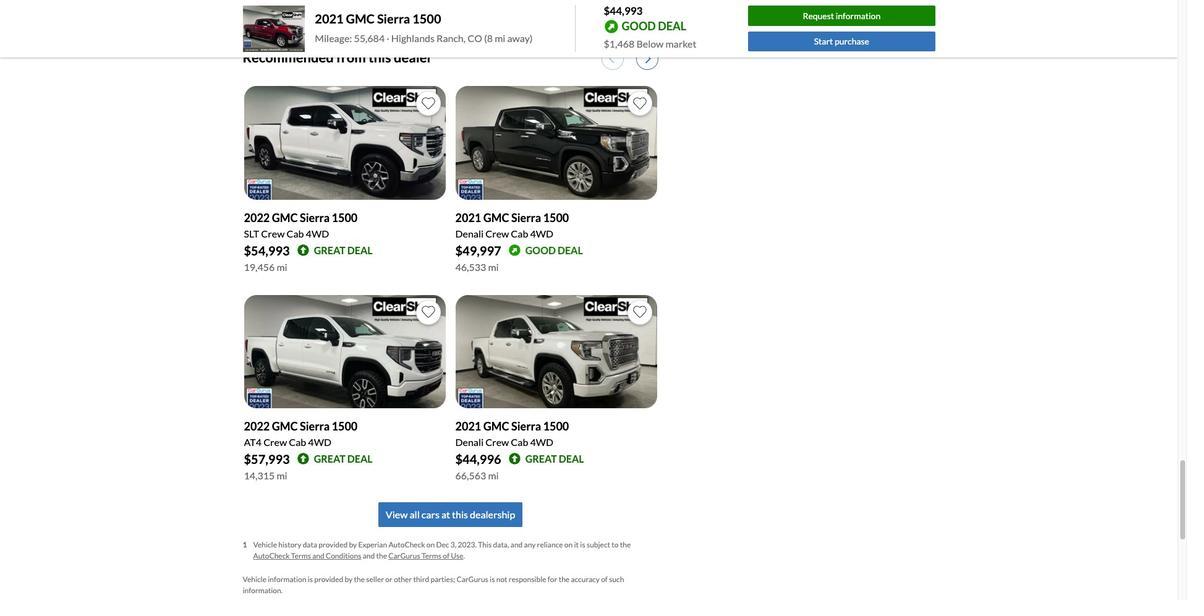 Task type: describe. For each thing, give the bounding box(es) containing it.
dec
[[436, 540, 449, 549]]

at4
[[244, 436, 262, 448]]

cargurus inside 1 vehicle history data provided by experian autocheck on dec 3, 2023. this data, and any reliance on it is subject to the autocheck terms and conditions and the cargurus terms of use .
[[389, 551, 420, 560]]

market
[[666, 37, 697, 49]]

1 horizontal spatial autocheck
[[389, 540, 425, 549]]

provided inside 1 vehicle history data provided by experian autocheck on dec 3, 2023. this data, and any reliance on it is subject to the autocheck terms and conditions and the cargurus terms of use .
[[319, 540, 348, 549]]

1500 for $49,997
[[543, 211, 569, 224]]

history
[[279, 540, 301, 549]]

mi for $57,993
[[277, 470, 287, 481]]

1 horizontal spatial and
[[363, 551, 375, 560]]

sierra for $57,993
[[300, 419, 330, 433]]

great for $57,993
[[314, 453, 346, 465]]

sierra for $49,997
[[512, 211, 541, 224]]

$1,468 below market
[[604, 37, 697, 49]]

0 vertical spatial 2021 gmc sierra 1500 image
[[243, 5, 305, 52]]

view all cars at this dealership link
[[378, 502, 523, 527]]

start purchase button
[[749, 32, 936, 52]]

parties;
[[431, 575, 455, 584]]

dealership
[[470, 508, 515, 520]]

view
[[386, 508, 408, 520]]

0 horizontal spatial this
[[369, 49, 391, 66]]

data
[[303, 540, 317, 549]]

ranch,
[[437, 32, 466, 44]]

request information button
[[749, 6, 936, 26]]

cab for $54,993
[[287, 227, 304, 239]]

of inside vehicle information is provided by the seller or other third parties; cargurus is not responsible for the accuracy of such information.
[[601, 575, 608, 584]]

request information
[[803, 10, 881, 21]]

not
[[497, 575, 508, 584]]

crew for $44,996
[[486, 436, 509, 448]]

use
[[451, 551, 464, 560]]

19,456
[[244, 261, 275, 273]]

information for vehicle
[[268, 575, 306, 584]]

great deal image for $57,993
[[297, 453, 309, 465]]

the right to
[[620, 540, 631, 549]]

2022 gmc sierra 1500 slt crew cab 4wd
[[244, 211, 358, 239]]

seller
[[366, 575, 384, 584]]

by inside vehicle information is provided by the seller or other third parties; cargurus is not responsible for the accuracy of such information.
[[345, 575, 353, 584]]

subject
[[587, 540, 611, 549]]

conditions
[[326, 551, 361, 560]]

away)
[[508, 32, 533, 44]]

sierra for $54,993
[[300, 211, 330, 224]]

deal
[[658, 19, 687, 33]]

other
[[394, 575, 412, 584]]

2 terms from the left
[[422, 551, 442, 560]]

view all cars at this dealership
[[386, 508, 515, 520]]

.
[[464, 551, 465, 560]]

2021 inside 2021 gmc sierra 1500 mileage: 55,684 · highlands ranch, co (8 mi away)
[[315, 11, 344, 26]]

great deal for $57,993
[[314, 453, 373, 465]]

scroll left image
[[609, 53, 614, 64]]

$57,993
[[244, 452, 290, 466]]

is inside 1 vehicle history data provided by experian autocheck on dec 3, 2023. this data, and any reliance on it is subject to the autocheck terms and conditions and the cargurus terms of use .
[[580, 540, 586, 549]]

$1,468
[[604, 37, 635, 49]]

deal for $44,996
[[559, 453, 584, 465]]

2022 gmc sierra 1500 image for $54,993
[[244, 86, 446, 200]]

third
[[413, 575, 429, 584]]

55,684
[[354, 32, 385, 44]]

1
[[243, 540, 247, 549]]

gmc for $44,996
[[484, 419, 509, 433]]

great deal image
[[509, 453, 521, 465]]

0 horizontal spatial is
[[308, 575, 313, 584]]

good
[[622, 19, 656, 33]]

good
[[526, 244, 556, 256]]

46,533 mi
[[456, 261, 499, 273]]

deal for $54,993
[[348, 244, 373, 256]]

4wd for $54,993
[[306, 227, 329, 239]]

start
[[814, 36, 833, 47]]

start purchase
[[814, 36, 870, 47]]

66,563
[[456, 470, 486, 481]]

66,563 mi
[[456, 470, 499, 481]]

scroll right image
[[646, 53, 651, 64]]

46,533
[[456, 261, 486, 273]]

2021 for $44,996
[[456, 419, 481, 433]]

great deal for $54,993
[[314, 244, 373, 256]]

2022 for $54,993
[[244, 211, 270, 224]]

$54,993
[[244, 243, 290, 258]]

provided inside vehicle information is provided by the seller or other third parties; cargurus is not responsible for the accuracy of such information.
[[314, 575, 343, 584]]

mi for $49,997
[[488, 261, 499, 273]]

experian
[[358, 540, 387, 549]]

mi for $54,993
[[277, 261, 287, 273]]

of inside 1 vehicle history data provided by experian autocheck on dec 3, 2023. this data, and any reliance on it is subject to the autocheck terms and conditions and the cargurus terms of use .
[[443, 551, 450, 560]]

below
[[637, 37, 664, 49]]

2021 gmc sierra 1500 denali crew cab 4wd for $44,996
[[456, 419, 569, 448]]

2022 for $57,993
[[244, 419, 270, 433]]

mi for $44,996
[[488, 470, 499, 481]]

4wd for $44,996
[[530, 436, 554, 448]]

the left seller
[[354, 575, 365, 584]]

gmc for $57,993
[[272, 419, 298, 433]]

cargurus terms of use link
[[389, 551, 464, 560]]

1 on from the left
[[427, 540, 435, 549]]

autocheck terms and conditions link
[[253, 551, 361, 560]]

good deal
[[526, 244, 583, 256]]

the down 'experian'
[[376, 551, 387, 560]]

denali for $44,996
[[456, 436, 484, 448]]

or
[[386, 575, 393, 584]]

this
[[478, 540, 492, 549]]



Task type: locate. For each thing, give the bounding box(es) containing it.
0 horizontal spatial on
[[427, 540, 435, 549]]

2021 gmc sierra 1500 mileage: 55,684 · highlands ranch, co (8 mi away)
[[315, 11, 533, 44]]

cargurus inside vehicle information is provided by the seller or other third parties; cargurus is not responsible for the accuracy of such information.
[[457, 575, 489, 584]]

this
[[369, 49, 391, 66], [452, 508, 468, 520]]

mi down $49,997 at the left top of page
[[488, 261, 499, 273]]

by inside 1 vehicle history data provided by experian autocheck on dec 3, 2023. this data, and any reliance on it is subject to the autocheck terms and conditions and the cargurus terms of use .
[[349, 540, 357, 549]]

1500
[[413, 11, 441, 26], [332, 211, 358, 224], [543, 211, 569, 224], [332, 419, 358, 433], [543, 419, 569, 433]]

crew up $54,993
[[261, 227, 285, 239]]

0 horizontal spatial autocheck
[[253, 551, 290, 560]]

1 terms from the left
[[291, 551, 311, 560]]

sierra
[[377, 11, 410, 26], [300, 211, 330, 224], [512, 211, 541, 224], [300, 419, 330, 433], [512, 419, 541, 433]]

any
[[524, 540, 536, 549]]

gmc
[[346, 11, 375, 26], [272, 211, 298, 224], [484, 211, 509, 224], [272, 419, 298, 433], [484, 419, 509, 433]]

0 horizontal spatial and
[[312, 551, 325, 560]]

2022 gmc sierra 1500 image
[[244, 86, 446, 200], [244, 295, 446, 408]]

gmc up $54,993
[[272, 211, 298, 224]]

dealer
[[394, 49, 433, 66]]

2021 for $49,997
[[456, 211, 481, 224]]

1 vertical spatial 2022 gmc sierra 1500 image
[[244, 295, 446, 408]]

2 vertical spatial 2021 gmc sierra 1500 image
[[456, 295, 657, 408]]

great deal down 2022 gmc sierra 1500 at4 crew cab 4wd
[[314, 453, 373, 465]]

is left not
[[490, 575, 495, 584]]

2 2022 from the top
[[244, 419, 270, 433]]

sierra inside 2022 gmc sierra 1500 at4 crew cab 4wd
[[300, 419, 330, 433]]

crew inside 2022 gmc sierra 1500 at4 crew cab 4wd
[[264, 436, 287, 448]]

gmc inside 2022 gmc sierra 1500 at4 crew cab 4wd
[[272, 419, 298, 433]]

1 horizontal spatial cargurus
[[457, 575, 489, 584]]

and left the any
[[511, 540, 523, 549]]

great deal image down 2022 gmc sierra 1500 at4 crew cab 4wd
[[297, 453, 309, 465]]

vehicle inside vehicle information is provided by the seller or other third parties; cargurus is not responsible for the accuracy of such information.
[[243, 575, 267, 584]]

of left use
[[443, 551, 450, 560]]

purchase
[[835, 36, 870, 47]]

great for $44,996
[[526, 453, 557, 465]]

cab for $49,997
[[511, 227, 529, 239]]

recommended
[[243, 49, 334, 66]]

of
[[443, 551, 450, 560], [601, 575, 608, 584]]

crew for $49,997
[[486, 227, 509, 239]]

4wd inside 2022 gmc sierra 1500 slt crew cab 4wd
[[306, 227, 329, 239]]

2021 gmc sierra 1500 denali crew cab 4wd
[[456, 211, 569, 239], [456, 419, 569, 448]]

sierra inside 2022 gmc sierra 1500 slt crew cab 4wd
[[300, 211, 330, 224]]

3,
[[451, 540, 457, 549]]

sierra for $44,996
[[512, 419, 541, 433]]

terms down the "data"
[[291, 551, 311, 560]]

crew up great deal image
[[486, 436, 509, 448]]

reliance
[[537, 540, 563, 549]]

this right the at
[[452, 508, 468, 520]]

0 vertical spatial autocheck
[[389, 540, 425, 549]]

denali up $44,996
[[456, 436, 484, 448]]

1 vertical spatial of
[[601, 575, 608, 584]]

0 vertical spatial of
[[443, 551, 450, 560]]

information up information. on the left of page
[[268, 575, 306, 584]]

2 great deal image from the top
[[297, 453, 309, 465]]

0 vertical spatial 2021 gmc sierra 1500 denali crew cab 4wd
[[456, 211, 569, 239]]

14,315 mi
[[244, 470, 287, 481]]

1500 inside 2022 gmc sierra 1500 at4 crew cab 4wd
[[332, 419, 358, 433]]

crew up good deal 'image'
[[486, 227, 509, 239]]

1 great deal image from the top
[[297, 244, 309, 256]]

cab inside 2022 gmc sierra 1500 at4 crew cab 4wd
[[289, 436, 306, 448]]

1 vertical spatial information
[[268, 575, 306, 584]]

2022 gmc sierra 1500 image for $57,993
[[244, 295, 446, 408]]

0 vertical spatial denali
[[456, 227, 484, 239]]

1 vehicle history data provided by experian autocheck on dec 3, 2023. this data, and any reliance on it is subject to the autocheck terms and conditions and the cargurus terms of use .
[[243, 540, 631, 560]]

0 vertical spatial information
[[836, 10, 881, 21]]

2021 up $44,996
[[456, 419, 481, 433]]

gmc up $49,997 at the left top of page
[[484, 211, 509, 224]]

information inside vehicle information is provided by the seller or other third parties; cargurus is not responsible for the accuracy of such information.
[[268, 575, 306, 584]]

1 vertical spatial great deal image
[[297, 453, 309, 465]]

0 horizontal spatial of
[[443, 551, 450, 560]]

by up conditions
[[349, 540, 357, 549]]

2021 up $49,997 at the left top of page
[[456, 211, 481, 224]]

cargurus up other
[[389, 551, 420, 560]]

0 horizontal spatial information
[[268, 575, 306, 584]]

2 2022 gmc sierra 1500 image from the top
[[244, 295, 446, 408]]

at
[[442, 508, 450, 520]]

1 2022 gmc sierra 1500 image from the top
[[244, 86, 446, 200]]

4wd inside 2022 gmc sierra 1500 at4 crew cab 4wd
[[308, 436, 332, 448]]

great for $54,993
[[314, 244, 346, 256]]

gmc inside 2022 gmc sierra 1500 slt crew cab 4wd
[[272, 211, 298, 224]]

0 vertical spatial cargurus
[[389, 551, 420, 560]]

cab up great deal image
[[511, 436, 529, 448]]

0 horizontal spatial cargurus
[[389, 551, 420, 560]]

information for request
[[836, 10, 881, 21]]

2023.
[[458, 540, 477, 549]]

is right the it
[[580, 540, 586, 549]]

crew for $54,993
[[261, 227, 285, 239]]

denali
[[456, 227, 484, 239], [456, 436, 484, 448]]

and down 'experian'
[[363, 551, 375, 560]]

0 vertical spatial 2022 gmc sierra 1500 image
[[244, 86, 446, 200]]

good deal image
[[509, 244, 521, 256]]

2 vertical spatial 2021
[[456, 419, 481, 433]]

$44,993
[[604, 4, 643, 17]]

mi right the (8
[[495, 32, 506, 44]]

crew inside 2022 gmc sierra 1500 slt crew cab 4wd
[[261, 227, 285, 239]]

on
[[427, 540, 435, 549], [565, 540, 573, 549]]

1 vertical spatial vehicle
[[243, 575, 267, 584]]

provided up conditions
[[319, 540, 348, 549]]

vehicle right 1
[[253, 540, 277, 549]]

by down conditions
[[345, 575, 353, 584]]

(8
[[484, 32, 493, 44]]

gmc up $57,993
[[272, 419, 298, 433]]

cab
[[287, 227, 304, 239], [511, 227, 529, 239], [289, 436, 306, 448], [511, 436, 529, 448]]

cars
[[422, 508, 440, 520]]

1 vertical spatial 2021
[[456, 211, 481, 224]]

2 on from the left
[[565, 540, 573, 549]]

vehicle up information. on the left of page
[[243, 575, 267, 584]]

2021 gmc sierra 1500 image
[[243, 5, 305, 52], [456, 86, 657, 200], [456, 295, 657, 408]]

from
[[337, 49, 366, 66]]

request
[[803, 10, 834, 21]]

2 denali from the top
[[456, 436, 484, 448]]

crew for $57,993
[[264, 436, 287, 448]]

information
[[836, 10, 881, 21], [268, 575, 306, 584]]

responsible
[[509, 575, 547, 584]]

2022 gmc sierra 1500 at4 crew cab 4wd
[[244, 419, 358, 448]]

cargurus down .
[[457, 575, 489, 584]]

autocheck
[[389, 540, 425, 549], [253, 551, 290, 560]]

great deal image for $54,993
[[297, 244, 309, 256]]

1500 inside 2022 gmc sierra 1500 slt crew cab 4wd
[[332, 211, 358, 224]]

1 vertical spatial cargurus
[[457, 575, 489, 584]]

provided
[[319, 540, 348, 549], [314, 575, 343, 584]]

great deal for $44,996
[[526, 453, 584, 465]]

autocheck down history
[[253, 551, 290, 560]]

mi down $44,996
[[488, 470, 499, 481]]

the
[[620, 540, 631, 549], [376, 551, 387, 560], [354, 575, 365, 584], [559, 575, 570, 584]]

is down autocheck terms and conditions link
[[308, 575, 313, 584]]

recommended from this dealer
[[243, 49, 433, 66]]

gmc for $54,993
[[272, 211, 298, 224]]

4wd for $57,993
[[308, 436, 332, 448]]

for
[[548, 575, 558, 584]]

0 vertical spatial by
[[349, 540, 357, 549]]

$44,996
[[456, 452, 501, 466]]

mi inside 2021 gmc sierra 1500 mileage: 55,684 · highlands ranch, co (8 mi away)
[[495, 32, 506, 44]]

1 horizontal spatial information
[[836, 10, 881, 21]]

4wd for $49,997
[[530, 227, 554, 239]]

2 horizontal spatial and
[[511, 540, 523, 549]]

2022 up slt
[[244, 211, 270, 224]]

2021 up mileage:
[[315, 11, 344, 26]]

gmc for $49,997
[[484, 211, 509, 224]]

mileage:
[[315, 32, 352, 44]]

information.
[[243, 586, 283, 595]]

0 vertical spatial provided
[[319, 540, 348, 549]]

2021 gmc sierra 1500 image for $44,996
[[456, 295, 657, 408]]

of left such
[[601, 575, 608, 584]]

2021 gmc sierra 1500 denali crew cab 4wd for $49,997
[[456, 211, 569, 239]]

1 vertical spatial autocheck
[[253, 551, 290, 560]]

autocheck up cargurus terms of use link in the left of the page
[[389, 540, 425, 549]]

deal for $49,997
[[558, 244, 583, 256]]

cab for $57,993
[[289, 436, 306, 448]]

cab up $54,993
[[287, 227, 304, 239]]

1500 for $57,993
[[332, 419, 358, 433]]

great
[[314, 244, 346, 256], [314, 453, 346, 465], [526, 453, 557, 465]]

gmc inside 2021 gmc sierra 1500 mileage: 55,684 · highlands ranch, co (8 mi away)
[[346, 11, 375, 26]]

1 vertical spatial 2021 gmc sierra 1500 denali crew cab 4wd
[[456, 419, 569, 448]]

2021
[[315, 11, 344, 26], [456, 211, 481, 224], [456, 419, 481, 433]]

1500 inside 2021 gmc sierra 1500 mileage: 55,684 · highlands ranch, co (8 mi away)
[[413, 11, 441, 26]]

2021 gmc sierra 1500 image for $49,997
[[456, 86, 657, 200]]

1 vertical spatial denali
[[456, 436, 484, 448]]

14,315
[[244, 470, 275, 481]]

great deal right great deal image
[[526, 453, 584, 465]]

on left dec
[[427, 540, 435, 549]]

·
[[387, 32, 389, 44]]

0 vertical spatial this
[[369, 49, 391, 66]]

information inside request information button
[[836, 10, 881, 21]]

1500 for $54,993
[[332, 211, 358, 224]]

crew up $57,993
[[264, 436, 287, 448]]

denali up $49,997 at the left top of page
[[456, 227, 484, 239]]

0 vertical spatial vehicle
[[253, 540, 277, 549]]

1 vertical spatial 2022
[[244, 419, 270, 433]]

great deal image
[[297, 244, 309, 256], [297, 453, 309, 465]]

0 vertical spatial great deal image
[[297, 244, 309, 256]]

great deal down 2022 gmc sierra 1500 slt crew cab 4wd
[[314, 244, 373, 256]]

the right "for"
[[559, 575, 570, 584]]

cab inside 2022 gmc sierra 1500 slt crew cab 4wd
[[287, 227, 304, 239]]

2022 inside 2022 gmc sierra 1500 at4 crew cab 4wd
[[244, 419, 270, 433]]

1 2022 from the top
[[244, 211, 270, 224]]

terms
[[291, 551, 311, 560], [422, 551, 442, 560]]

2 horizontal spatial is
[[580, 540, 586, 549]]

data,
[[493, 540, 509, 549]]

deal for $57,993
[[348, 453, 373, 465]]

good deal
[[622, 19, 687, 33]]

information up purchase
[[836, 10, 881, 21]]

all
[[410, 508, 420, 520]]

1 vertical spatial provided
[[314, 575, 343, 584]]

great deal image down 2022 gmc sierra 1500 slt crew cab 4wd
[[297, 244, 309, 256]]

1 2021 gmc sierra 1500 denali crew cab 4wd from the top
[[456, 211, 569, 239]]

vehicle information is provided by the seller or other third parties; cargurus is not responsible for the accuracy of such information.
[[243, 575, 624, 595]]

terms down dec
[[422, 551, 442, 560]]

great deal
[[314, 244, 373, 256], [314, 453, 373, 465], [526, 453, 584, 465]]

1 horizontal spatial terms
[[422, 551, 442, 560]]

2021 gmc sierra 1500 denali crew cab 4wd up great deal image
[[456, 419, 569, 448]]

on left the it
[[565, 540, 573, 549]]

2022 inside 2022 gmc sierra 1500 slt crew cab 4wd
[[244, 211, 270, 224]]

1 horizontal spatial of
[[601, 575, 608, 584]]

cab up good deal 'image'
[[511, 227, 529, 239]]

crew
[[261, 227, 285, 239], [486, 227, 509, 239], [264, 436, 287, 448], [486, 436, 509, 448]]

1 vertical spatial this
[[452, 508, 468, 520]]

and
[[511, 540, 523, 549], [312, 551, 325, 560], [363, 551, 375, 560]]

great down 2022 gmc sierra 1500 at4 crew cab 4wd
[[314, 453, 346, 465]]

vehicle inside 1 vehicle history data provided by experian autocheck on dec 3, 2023. this data, and any reliance on it is subject to the autocheck terms and conditions and the cargurus terms of use .
[[253, 540, 277, 549]]

mi
[[495, 32, 506, 44], [277, 261, 287, 273], [488, 261, 499, 273], [277, 470, 287, 481], [488, 470, 499, 481]]

1 vertical spatial 2021 gmc sierra 1500 image
[[456, 86, 657, 200]]

denali for $49,997
[[456, 227, 484, 239]]

co
[[468, 32, 482, 44]]

0 horizontal spatial terms
[[291, 551, 311, 560]]

and down the "data"
[[312, 551, 325, 560]]

great down 2022 gmc sierra 1500 slt crew cab 4wd
[[314, 244, 346, 256]]

mi down $57,993
[[277, 470, 287, 481]]

1 horizontal spatial this
[[452, 508, 468, 520]]

1500 for $44,996
[[543, 419, 569, 433]]

such
[[609, 575, 624, 584]]

2 2021 gmc sierra 1500 denali crew cab 4wd from the top
[[456, 419, 569, 448]]

gmc up 55,684
[[346, 11, 375, 26]]

1 horizontal spatial is
[[490, 575, 495, 584]]

mi down $54,993
[[277, 261, 287, 273]]

cab up $57,993
[[289, 436, 306, 448]]

to
[[612, 540, 619, 549]]

it
[[574, 540, 579, 549]]

1 vertical spatial by
[[345, 575, 353, 584]]

1 denali from the top
[[456, 227, 484, 239]]

deal
[[348, 244, 373, 256], [558, 244, 583, 256], [348, 453, 373, 465], [559, 453, 584, 465]]

highlands
[[391, 32, 435, 44]]

provided down conditions
[[314, 575, 343, 584]]

cab for $44,996
[[511, 436, 529, 448]]

2022 up at4
[[244, 419, 270, 433]]

this down ·
[[369, 49, 391, 66]]

2022
[[244, 211, 270, 224], [244, 419, 270, 433]]

is
[[580, 540, 586, 549], [308, 575, 313, 584], [490, 575, 495, 584]]

0 vertical spatial 2021
[[315, 11, 344, 26]]

2021 gmc sierra 1500 denali crew cab 4wd up good deal 'image'
[[456, 211, 569, 239]]

great right great deal image
[[526, 453, 557, 465]]

19,456 mi
[[244, 261, 287, 273]]

accuracy
[[571, 575, 600, 584]]

0 vertical spatial 2022
[[244, 211, 270, 224]]

slt
[[244, 227, 259, 239]]

$49,997
[[456, 243, 501, 258]]

1 horizontal spatial on
[[565, 540, 573, 549]]

sierra inside 2021 gmc sierra 1500 mileage: 55,684 · highlands ranch, co (8 mi away)
[[377, 11, 410, 26]]

gmc up $44,996
[[484, 419, 509, 433]]



Task type: vqa. For each thing, say whether or not it's contained in the screenshot.
no
no



